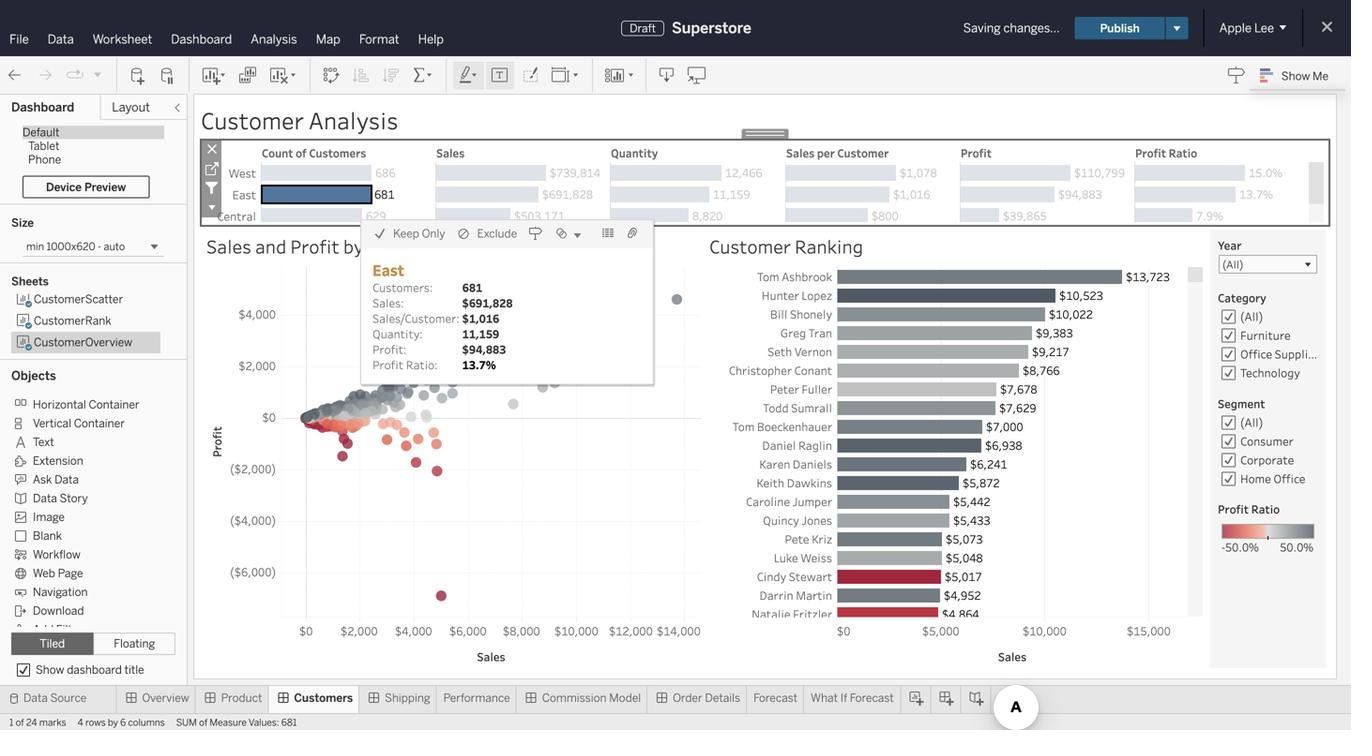 Task type: locate. For each thing, give the bounding box(es) containing it.
customer inside heading
[[201, 105, 304, 136]]

1 vertical spatial (all)
[[1240, 309, 1263, 325]]

technology link
[[1240, 365, 1300, 381]]

analysis up count of customers, . press space to toggle selection. press escape to go back to the left margin. use arrow keys to navigate headers 'text box'
[[309, 105, 398, 136]]

Consumer checkbox
[[1219, 433, 1317, 451]]

of right the sum at the bottom
[[199, 718, 207, 729]]

0 vertical spatial -
[[98, 241, 101, 253]]

forecast right if
[[850, 692, 894, 706]]

1 vertical spatial container
[[74, 417, 125, 431]]

data guide image right exclude
[[528, 226, 543, 241]]

list box containing consumer
[[1219, 433, 1317, 489]]

1 of from the left
[[16, 718, 24, 729]]

source
[[50, 692, 87, 706]]

6
[[120, 718, 126, 729]]

container up 'vertical container' 'option'
[[89, 398, 139, 412]]

1 horizontal spatial dashboard
[[171, 32, 232, 47]]

681 up $691,828
[[462, 280, 483, 295]]

Home Office checkbox
[[1219, 470, 1317, 489]]

vertical container option
[[11, 414, 148, 433]]

data guide image
[[1227, 66, 1246, 84], [528, 226, 543, 241]]

customer down duplicate image
[[201, 105, 304, 136]]

0 horizontal spatial profit
[[290, 234, 339, 259]]

profit right and
[[290, 234, 339, 259]]

device
[[46, 180, 82, 194]]

2 (all) checkbox from the top
[[1219, 414, 1317, 433]]

(all) down segment
[[1240, 415, 1263, 431]]

Profit, . Press Space to toggle selection. Press Escape to go back to the left margin. Use arrow keys to navigate headers text field
[[960, 144, 1134, 162]]

Caroline Jumper, Customer Name. Press Space to toggle selection. Press Escape to go back to the left margin. Use arrow keys to navigate headers text field
[[706, 493, 837, 511]]

dashboard up "default" at the top left of page
[[11, 100, 74, 115]]

remove from dashboard image
[[202, 139, 221, 159]]

data source
[[23, 692, 87, 706]]

0 horizontal spatial office
[[1240, 347, 1272, 362]]

2 horizontal spatial customer
[[709, 234, 791, 259]]

sales/customer:
[[373, 311, 460, 327]]

1 50.0% from the left
[[1225, 540, 1259, 555]]

show down the tiled
[[36, 664, 64, 677]]

container inside option
[[89, 398, 139, 412]]

customer for customer ranking
[[709, 234, 791, 259]]

navigation
[[33, 586, 88, 599]]

0 horizontal spatial dashboard
[[11, 100, 74, 115]]

Darrin Martin, Customer Name. Press Space to toggle selection. Press Escape to go back to the left margin. Use arrow keys to navigate headers text field
[[706, 586, 837, 605]]

quantity:
[[373, 327, 423, 342]]

1 vertical spatial 681
[[281, 718, 297, 729]]

0 horizontal spatial by
[[108, 718, 118, 729]]

1 horizontal spatial 50.0%
[[1280, 540, 1314, 555]]

profit ratio:
[[373, 358, 438, 373]]

1000x620
[[47, 241, 95, 253]]

container inside 'option'
[[74, 417, 125, 431]]

changes...
[[1004, 21, 1060, 36]]

redo image
[[36, 66, 54, 85]]

list box for segment
[[1219, 433, 1317, 489]]

0 vertical spatial (all) link
[[1240, 309, 1263, 325]]

(all) down year
[[1223, 258, 1243, 272]]

1 vertical spatial profit
[[373, 358, 404, 373]]

details
[[705, 692, 740, 706]]

0 horizontal spatial 50.0%
[[1225, 540, 1259, 555]]

of
[[16, 718, 24, 729], [199, 718, 207, 729]]

blank
[[33, 530, 62, 543]]

0 vertical spatial (all)
[[1223, 258, 1243, 272]]

consumer link
[[1240, 434, 1294, 449]]

by left 6
[[108, 718, 118, 729]]

list box containing customerscatter
[[11, 289, 175, 354]]

show left me at the top
[[1282, 69, 1310, 83]]

(all) link down the category
[[1240, 309, 1263, 325]]

ratio
[[1251, 502, 1280, 517]]

download image
[[658, 66, 677, 85]]

1 horizontal spatial by
[[343, 234, 364, 259]]

default
[[23, 126, 59, 139]]

workflow option
[[11, 545, 148, 564]]

saving changes...
[[963, 21, 1060, 36]]

publish
[[1100, 21, 1140, 35]]

4 rows by 6 columns
[[78, 718, 165, 729]]

1 vertical spatial (all) checkbox
[[1219, 414, 1317, 433]]

sales/customer: $1,016
[[373, 311, 499, 327]]

Quantity, . Press Space to toggle selection. Press Escape to go back to the left margin. Use arrow keys to navigate headers text field
[[610, 144, 785, 162]]

- left auto
[[98, 241, 101, 253]]

story
[[60, 492, 88, 506]]

view data... image
[[600, 226, 615, 241]]

size
[[11, 216, 34, 230]]

image
[[33, 511, 65, 524]]

add
[[33, 623, 54, 637]]

(all) checkbox up the consumer
[[1219, 414, 1317, 433]]

0 horizontal spatial show
[[36, 664, 64, 677]]

dashboard
[[67, 664, 122, 677]]

Technology checkbox
[[1219, 364, 1317, 383]]

vertical
[[33, 417, 71, 431]]

Seth Vernon, Customer Name. Press Space to toggle selection. Press Escape to go back to the left margin. Use arrow keys to navigate headers text field
[[706, 342, 837, 361]]

$691,828
[[462, 296, 513, 311]]

Greg Tran, Customer Name. Press Space to toggle selection. Press Escape to go back to the left margin. Use arrow keys to navigate headers text field
[[706, 324, 837, 342]]

2 (all) link from the top
[[1240, 415, 1263, 431]]

0 vertical spatial profit
[[290, 234, 339, 259]]

(all) for segment
[[1240, 415, 1263, 431]]

0 vertical spatial show
[[1282, 69, 1310, 83]]

0 horizontal spatial 681
[[281, 718, 297, 729]]

list box
[[11, 289, 175, 354], [1219, 327, 1320, 383], [1219, 433, 1317, 489]]

0 vertical spatial by
[[343, 234, 364, 259]]

show
[[1282, 69, 1310, 83], [36, 664, 64, 677]]

1 horizontal spatial of
[[199, 718, 207, 729]]

container down horizontal container
[[74, 417, 125, 431]]

add filters
[[33, 623, 88, 637]]

0 vertical spatial office
[[1240, 347, 1272, 362]]

(all) down the category
[[1240, 309, 1263, 325]]

measure
[[210, 718, 247, 729]]

auto
[[104, 241, 125, 253]]

Cindy Stewart, Customer Name. Press Space to toggle selection. Press Escape to go back to the left margin. Use arrow keys to navigate headers text field
[[706, 568, 837, 586]]

by
[[343, 234, 364, 259], [108, 718, 118, 729]]

replay animation image right redo icon
[[66, 66, 84, 85]]

2 horizontal spatial profit
[[1218, 502, 1249, 517]]

2 forecast from the left
[[850, 692, 894, 706]]

0 vertical spatial (all) checkbox
[[1219, 308, 1317, 327]]

0 horizontal spatial replay animation image
[[66, 66, 84, 85]]

profit down quantity:
[[373, 358, 404, 373]]

togglestate option group
[[11, 633, 175, 656]]

1 (all) link from the top
[[1240, 309, 1263, 325]]

performance
[[444, 692, 510, 706]]

2 50.0% from the left
[[1280, 540, 1314, 555]]

(all) link
[[1240, 309, 1263, 325], [1240, 415, 1263, 431]]

Todd Sumrall, Customer Name. Press Space to toggle selection. Press Escape to go back to the left margin. Use arrow keys to navigate headers text field
[[706, 399, 837, 418]]

1 horizontal spatial forecast
[[850, 692, 894, 706]]

$94,883
[[462, 342, 506, 357]]

- down the profit ratio at the bottom of the page
[[1222, 540, 1225, 555]]

replay animation image
[[66, 66, 84, 85], [92, 69, 103, 80]]

profit for profit ratio
[[1218, 502, 1249, 517]]

use as filter image
[[202, 178, 221, 198]]

customer up tom ashbrook, customer name. press space to toggle selection. press escape to go back to the left margin. use arrow keys to navigate headers text box at the right top of the page
[[709, 234, 791, 259]]

1 vertical spatial show
[[36, 664, 64, 677]]

default tablet phone
[[23, 126, 61, 167]]

data for data source
[[23, 692, 48, 706]]

50.0% down ratio in the bottom of the page
[[1280, 540, 1314, 555]]

show/hide cards image
[[604, 66, 634, 85]]

(all) link down segment
[[1240, 415, 1263, 431]]

2 vertical spatial profit
[[1218, 502, 1249, 517]]

marks
[[39, 718, 66, 729]]

home
[[1240, 472, 1271, 487]]

1 vertical spatial analysis
[[309, 105, 398, 136]]

container
[[89, 398, 139, 412], [74, 417, 125, 431]]

Year field
[[1219, 255, 1317, 274]]

1 vertical spatial -
[[1222, 540, 1225, 555]]

(All) checkbox
[[1219, 308, 1317, 327], [1219, 414, 1317, 433]]

office supplies link
[[1240, 347, 1320, 362]]

1 vertical spatial by
[[108, 718, 118, 729]]

add filters option
[[11, 620, 148, 639]]

0 horizontal spatial data guide image
[[528, 226, 543, 241]]

Sales per Customer, . Press Space to toggle selection. Press Escape to go back to the left margin. Use arrow keys to navigate headers text field
[[785, 144, 960, 162]]

customeroverview
[[34, 336, 132, 350]]

50.0% down the profit ratio at the bottom of the page
[[1225, 540, 1259, 555]]

-50.0%
[[1222, 540, 1259, 555]]

data
[[48, 32, 74, 47], [55, 473, 79, 487], [33, 492, 57, 506], [23, 692, 48, 706]]

analysis up clear sheet icon
[[251, 32, 297, 47]]

West, Region. Press Space to toggle selection. Press Escape to go back to the left margin. Use arrow keys to navigate headers text field
[[205, 162, 261, 184]]

list box containing furniture
[[1219, 327, 1320, 383]]

data up data story
[[55, 473, 79, 487]]

1 horizontal spatial office
[[1274, 472, 1306, 487]]

tablet
[[28, 139, 59, 153]]

2 vertical spatial (all)
[[1240, 415, 1263, 431]]

web page
[[33, 567, 83, 581]]

Natalie Fritzler, Customer Name. Press Space to toggle selection. Press Escape to go back to the left margin. Use arrow keys to navigate headers text field
[[706, 605, 837, 624]]

analysis
[[251, 32, 297, 47], [309, 105, 398, 136]]

1 horizontal spatial show
[[1282, 69, 1310, 83]]

lee
[[1254, 21, 1274, 36]]

data guide image down 'apple'
[[1227, 66, 1246, 84]]

1 (all) checkbox from the top
[[1219, 308, 1317, 327]]

(all) inside field
[[1223, 258, 1243, 272]]

furniture
[[1240, 328, 1291, 343]]

customer
[[201, 105, 304, 136], [367, 234, 449, 259], [709, 234, 791, 259]]

show for show dashboard title
[[36, 664, 64, 677]]

tiled
[[40, 638, 65, 651]]

profit ratio
[[1218, 502, 1280, 517]]

by left keep
[[343, 234, 364, 259]]

device preview button
[[23, 176, 150, 198]]

0 horizontal spatial customer
[[201, 105, 304, 136]]

superstore
[[672, 19, 751, 37]]

customer up the east
[[367, 234, 449, 259]]

Hunter Lopez, Customer Name. Press Space to toggle selection. Press Escape to go back to the left margin. Use arrow keys to navigate headers text field
[[706, 286, 837, 305]]

(all)
[[1223, 258, 1243, 272], [1240, 309, 1263, 325], [1240, 415, 1263, 431]]

1 horizontal spatial -
[[1222, 540, 1225, 555]]

1 horizontal spatial data guide image
[[1227, 66, 1246, 84]]

0 vertical spatial 681
[[462, 280, 483, 295]]

(all) link for furniture
[[1240, 309, 1263, 325]]

phone
[[28, 153, 61, 167]]

customer for customer analysis
[[201, 105, 304, 136]]

Tom Boeckenhauer, Customer Name. Press Space to toggle selection. Press Escape to go back to the left margin. Use arrow keys to navigate headers text field
[[706, 418, 837, 436]]

download
[[33, 605, 84, 618]]

(all) checkbox up furniture "link"
[[1219, 308, 1317, 327]]

0 vertical spatial dashboard
[[171, 32, 232, 47]]

by inside customer analysis application
[[343, 234, 364, 259]]

office
[[1240, 347, 1272, 362], [1274, 472, 1306, 487]]

year
[[1218, 238, 1242, 253]]

of right the 1
[[16, 718, 24, 729]]

east
[[373, 260, 404, 280]]

(all) for category
[[1240, 309, 1263, 325]]

Karen Daniels, Customer Name. Press Space to toggle selection. Press Escape to go back to the left margin. Use arrow keys to navigate headers text field
[[706, 455, 837, 474]]

1 horizontal spatial profit
[[373, 358, 404, 373]]

office down furniture
[[1240, 347, 1272, 362]]

highlight image
[[458, 66, 479, 85]]

forecast
[[754, 692, 798, 706], [850, 692, 894, 706]]

show inside button
[[1282, 69, 1310, 83]]

navigation option
[[11, 583, 148, 601]]

data down ask
[[33, 492, 57, 506]]

keep only button
[[367, 221, 451, 247]]

office down corporate option
[[1274, 472, 1306, 487]]

- inside customer analysis application
[[1222, 540, 1225, 555]]

data for data story
[[33, 492, 57, 506]]

Office Supplies checkbox
[[1219, 345, 1320, 364]]

1 horizontal spatial analysis
[[309, 105, 398, 136]]

(all) link for consumer
[[1240, 415, 1263, 431]]

-
[[98, 241, 101, 253], [1222, 540, 1225, 555]]

0 vertical spatial container
[[89, 398, 139, 412]]

replay animation image left new data source image
[[92, 69, 103, 80]]

ask data
[[33, 473, 79, 487]]

forecast left what
[[754, 692, 798, 706]]

data up redo icon
[[48, 32, 74, 47]]

new worksheet image
[[201, 66, 227, 85]]

sort ascending image
[[352, 66, 371, 85]]

data up "1 of 24 marks"
[[23, 692, 48, 706]]

format workbook image
[[521, 66, 540, 85]]

if
[[840, 692, 847, 706]]

horizontal container
[[33, 398, 139, 412]]

0 vertical spatial analysis
[[251, 32, 297, 47]]

commission model
[[542, 692, 641, 706]]

1 vertical spatial (all) link
[[1240, 415, 1263, 431]]

2 of from the left
[[199, 718, 207, 729]]

profit left ratio in the bottom of the page
[[1218, 502, 1249, 517]]

dashboard up new worksheet icon
[[171, 32, 232, 47]]

0 horizontal spatial analysis
[[251, 32, 297, 47]]

681 right values:
[[281, 718, 297, 729]]

0 horizontal spatial forecast
[[754, 692, 798, 706]]

East, Region. Press Space to toggle selection. Press Escape to go back to the left margin. Use arrow keys to navigate headers text field
[[205, 184, 261, 205]]

pause auto updates image
[[159, 66, 177, 85]]

0 horizontal spatial of
[[16, 718, 24, 729]]

marks. press enter to open the view data window.. use arrow keys to navigate data visualization elements. image
[[261, 162, 1309, 249], [281, 267, 701, 618], [837, 267, 1188, 731]]

list box for category
[[1219, 327, 1320, 383]]



Task type: vqa. For each thing, say whether or not it's contained in the screenshot.
File
yes



Task type: describe. For each thing, give the bounding box(es) containing it.
saving
[[963, 21, 1001, 36]]

order details
[[673, 692, 740, 706]]

help
[[418, 32, 444, 47]]

office supplies
[[1240, 347, 1320, 362]]

analysis inside heading
[[309, 105, 398, 136]]

horizontal container option
[[11, 395, 148, 414]]

Quincy Jones, Customer Name. Press Space to toggle selection. Press Escape to go back to the left margin. Use arrow keys to navigate headers text field
[[706, 511, 837, 530]]

product
[[221, 692, 262, 706]]

Daniel Raglin, Customer Name. Press Space to toggle selection. Press Escape to go back to the left margin. Use arrow keys to navigate headers text field
[[706, 436, 837, 455]]

exclude button
[[451, 221, 523, 247]]

corporate
[[1240, 453, 1294, 468]]

text
[[33, 436, 54, 449]]

1 vertical spatial office
[[1274, 472, 1306, 487]]

sort descending image
[[382, 66, 401, 85]]

ask
[[33, 473, 52, 487]]

swap rows and columns image
[[322, 66, 341, 85]]

Keith Dawkins, Customer Name. Press Space to toggle selection. Press Escape to go back to the left margin. Use arrow keys to navigate headers text field
[[706, 474, 837, 493]]

image option
[[11, 508, 148, 526]]

1 horizontal spatial customer
[[367, 234, 449, 259]]

home office
[[1240, 472, 1306, 487]]

customerscatter
[[34, 293, 123, 306]]

Profit Ratio, . Press Space to toggle selection. Press Escape to go back to the left margin. Use arrow keys to navigate headers text field
[[1134, 144, 1309, 162]]

objects list box
[[11, 389, 175, 639]]

extension
[[33, 454, 83, 468]]

keep only
[[393, 227, 445, 241]]

data story option
[[11, 489, 148, 508]]

layout
[[112, 100, 150, 115]]

me
[[1313, 69, 1329, 83]]

shipping
[[385, 692, 430, 706]]

11,159
[[462, 327, 499, 342]]

customer analysis heading
[[201, 101, 1330, 140]]

web page option
[[11, 564, 148, 583]]

Peter Fuller, Customer Name. Press Space to toggle selection. Press Escape to go back to the left margin. Use arrow keys to navigate headers text field
[[706, 380, 837, 399]]

Count of Customers, . Press Space to toggle selection. Press Escape to go back to the left margin. Use arrow keys to navigate headers text field
[[261, 144, 435, 162]]

supplies
[[1275, 347, 1320, 362]]

model
[[609, 692, 641, 706]]

show for show me
[[1282, 69, 1310, 83]]

download option
[[11, 601, 148, 620]]

corporate link
[[1240, 453, 1294, 468]]

web
[[33, 567, 55, 581]]

draft
[[630, 21, 656, 35]]

apple lee
[[1219, 21, 1274, 36]]

title
[[124, 664, 144, 677]]

new data source image
[[129, 66, 147, 85]]

floating
[[114, 638, 155, 651]]

customer ranking
[[709, 234, 863, 259]]

1 horizontal spatial replay animation image
[[92, 69, 103, 80]]

sheets
[[11, 275, 49, 289]]

0 vertical spatial data guide image
[[1227, 66, 1246, 84]]

keep
[[393, 227, 419, 241]]

Christopher Conant, Customer Name. Press Space to toggle selection. Press Escape to go back to the left margin. Use arrow keys to navigate headers text field
[[706, 361, 837, 380]]

13.7%
[[462, 358, 496, 373]]

of for sum
[[199, 718, 207, 729]]

file
[[9, 32, 29, 47]]

customer analysis application
[[188, 94, 1349, 731]]

4
[[78, 718, 83, 729]]

1 forecast from the left
[[754, 692, 798, 706]]

sales and profit by customer
[[206, 234, 449, 259]]

$1,016
[[462, 311, 499, 326]]

Furniture checkbox
[[1219, 327, 1317, 345]]

clear sheet image
[[268, 66, 298, 85]]

ranking
[[795, 234, 863, 259]]

undo image
[[6, 66, 24, 85]]

sales
[[206, 234, 251, 259]]

customer analysis
[[201, 105, 398, 136]]

text option
[[11, 433, 148, 451]]

and
[[255, 234, 287, 259]]

Sales, . Press Space to toggle selection. Press Escape to go back to the left margin. Use arrow keys to navigate headers text field
[[435, 144, 610, 162]]

commission
[[542, 692, 607, 706]]

open and edit this workbook in tableau desktop image
[[688, 66, 707, 85]]

1 vertical spatial data guide image
[[528, 226, 543, 241]]

collapse image
[[172, 102, 183, 114]]

customers
[[294, 692, 353, 706]]

objects
[[11, 369, 56, 384]]

group members image
[[627, 226, 642, 241]]

Central, Region. Press Space to toggle selection. Press Escape to go back to the left margin. Use arrow keys to navigate headers text field
[[205, 205, 261, 227]]

profit for profit ratio:
[[373, 358, 404, 373]]

container for horizontal container
[[89, 398, 139, 412]]

24
[[26, 718, 37, 729]]

horizontal
[[33, 398, 86, 412]]

overview
[[142, 692, 189, 706]]

1 of 24 marks
[[9, 718, 66, 729]]

device preview
[[46, 180, 126, 194]]

more options image
[[202, 198, 221, 218]]

map
[[316, 32, 340, 47]]

Pete Kriz, Customer Name. Press Space to toggle selection. Press Escape to go back to the left margin. Use arrow keys to navigate headers text field
[[706, 530, 837, 549]]

1
[[9, 718, 13, 729]]

segment
[[1218, 396, 1265, 412]]

customerrank
[[34, 314, 111, 328]]

(all) checkbox for segment
[[1219, 414, 1317, 433]]

customers:
[[373, 280, 433, 296]]

show me button
[[1252, 61, 1346, 90]]

data for data
[[48, 32, 74, 47]]

workflow
[[33, 548, 81, 562]]

Luke Weiss, Customer Name. Press Space to toggle selection. Press Escape to go back to the left margin. Use arrow keys to navigate headers text field
[[706, 549, 837, 568]]

1 horizontal spatial 681
[[462, 280, 483, 295]]

blank option
[[11, 526, 148, 545]]

Bill Shonely, Customer Name. Press Space to toggle selection. Press Escape to go back to the left margin. Use arrow keys to navigate headers text field
[[706, 305, 837, 324]]

of for 1
[[16, 718, 24, 729]]

publish button
[[1075, 17, 1165, 39]]

ratio:
[[406, 358, 438, 373]]

Corporate checkbox
[[1219, 451, 1317, 470]]

exclude
[[477, 227, 517, 241]]

(all) checkbox for category
[[1219, 308, 1317, 327]]

values:
[[249, 718, 279, 729]]

furniture link
[[1240, 328, 1291, 343]]

min
[[26, 241, 44, 253]]

vertical container
[[33, 417, 125, 431]]

totals image
[[412, 66, 434, 85]]

Tom Ashbrook, Customer Name. Press Space to toggle selection. Press Escape to go back to the left margin. Use arrow keys to navigate headers text field
[[706, 267, 837, 286]]

data story
[[33, 492, 88, 506]]

ask data option
[[11, 470, 148, 489]]

hide mark labels image
[[491, 66, 510, 85]]

go to sheet image
[[202, 159, 221, 178]]

profit:
[[373, 342, 407, 358]]

filters
[[56, 623, 88, 637]]

fit image
[[551, 66, 581, 85]]

0 horizontal spatial -
[[98, 241, 101, 253]]

min 1000x620 - auto
[[26, 241, 125, 253]]

extension option
[[11, 451, 148, 470]]

what
[[811, 692, 838, 706]]

category
[[1218, 290, 1266, 306]]

duplicate image
[[238, 66, 257, 85]]

container for vertical container
[[74, 417, 125, 431]]

page
[[58, 567, 83, 581]]

columns
[[128, 718, 165, 729]]

apple
[[1219, 21, 1252, 36]]

1 vertical spatial dashboard
[[11, 100, 74, 115]]

format
[[359, 32, 399, 47]]

sum of measure values: 681
[[176, 718, 297, 729]]



